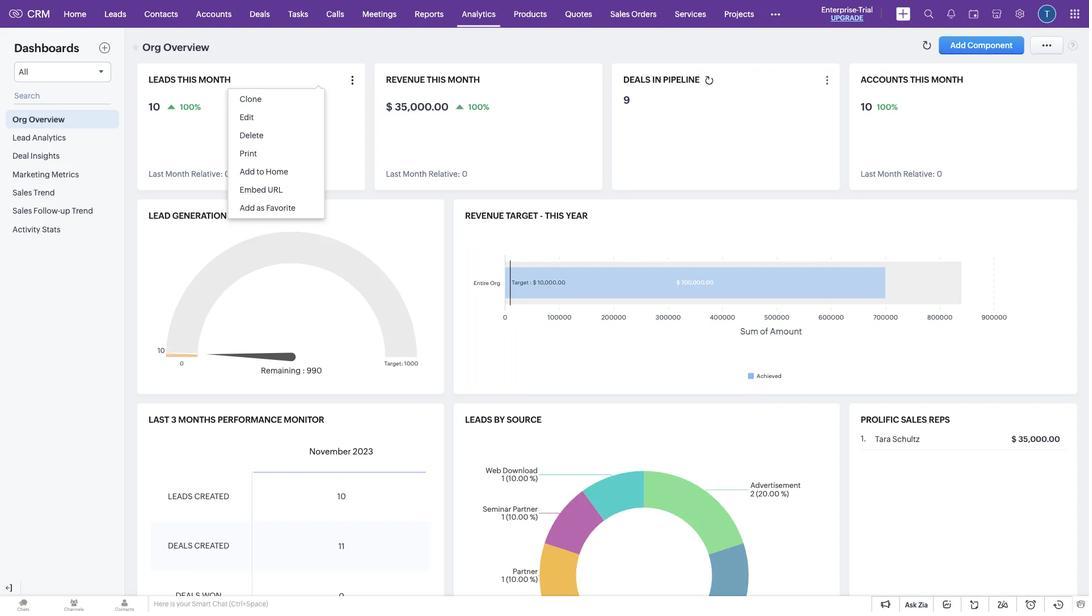 Task type: describe. For each thing, give the bounding box(es) containing it.
metrics
[[51, 170, 79, 179]]

0 horizontal spatial home
[[64, 9, 86, 18]]

reports
[[415, 9, 444, 18]]

services link
[[666, 0, 716, 28]]

profile image
[[1039, 5, 1057, 23]]

sales trend
[[12, 188, 55, 197]]

3 relative: from the left
[[904, 170, 936, 179]]

deals
[[250, 9, 270, 18]]

0 vertical spatial overview
[[163, 41, 210, 53]]

november
[[309, 447, 351, 457]]

tara schultz
[[876, 435, 920, 444]]

crm link
[[9, 8, 50, 20]]

contacts image
[[101, 597, 148, 613]]

accounts
[[196, 9, 232, 18]]

search element
[[918, 0, 941, 28]]

edit
[[240, 113, 254, 122]]

quotes link
[[556, 0, 602, 28]]

generation
[[172, 211, 227, 221]]

revenue target - this year
[[465, 211, 588, 221]]

search image
[[924, 9, 934, 19]]

clone
[[240, 95, 262, 104]]

Other Modules field
[[764, 5, 788, 23]]

smart
[[192, 601, 211, 609]]

to
[[257, 167, 264, 176]]

deal
[[12, 152, 29, 161]]

projects
[[725, 9, 755, 18]]

created for deals created
[[194, 542, 229, 551]]

all
[[19, 68, 28, 77]]

prolific sales reps
[[861, 415, 951, 425]]

calls
[[326, 9, 344, 18]]

0 for leads this month
[[225, 170, 230, 179]]

1 vertical spatial org
[[12, 115, 27, 124]]

deals for deals in pipeline
[[624, 75, 651, 85]]

orders
[[632, 9, 657, 18]]

leads
[[104, 9, 126, 18]]

zia
[[919, 602, 928, 610]]

delete
[[240, 131, 264, 140]]

deals for deals won
[[176, 592, 200, 601]]

2 year from the left
[[566, 211, 588, 221]]

here is your smart chat (ctrl+space)
[[154, 601, 268, 609]]

100% for $ 35,000.00
[[469, 102, 490, 111]]

sales follow-up trend
[[12, 207, 93, 216]]

upgrade
[[831, 14, 864, 22]]

analytics inside the lead analytics link
[[32, 133, 66, 142]]

tara
[[876, 435, 891, 444]]

last for $ 35,000.00
[[386, 170, 401, 179]]

dashboards
[[14, 42, 79, 55]]

0 for accounts this month
[[937, 170, 943, 179]]

100% inside 10 100%
[[877, 102, 898, 111]]

accounts this month
[[861, 75, 964, 85]]

marketing metrics link
[[6, 165, 119, 183]]

sales trend link
[[6, 183, 119, 202]]

profile element
[[1032, 0, 1064, 28]]

add for add as favorite
[[240, 204, 255, 213]]

trend inside the sales trend link
[[34, 188, 55, 197]]

1 target from the left
[[229, 211, 261, 221]]

schultz
[[893, 435, 920, 444]]

ask zia
[[905, 602, 928, 610]]

Search text field
[[14, 88, 111, 104]]

in
[[653, 75, 662, 85]]

by
[[494, 415, 505, 425]]

marketing
[[12, 170, 50, 179]]

lead generation target - this year
[[149, 211, 311, 221]]

deals in pipeline
[[624, 75, 700, 85]]

1 - from the left
[[263, 211, 266, 221]]

add for add to home
[[240, 167, 255, 176]]

leads for leads by source
[[465, 415, 492, 425]]

sales
[[901, 415, 927, 425]]

relative: for $ 35,000.00
[[429, 170, 461, 179]]

stats
[[42, 225, 61, 234]]

ask
[[905, 602, 917, 610]]

2 - from the left
[[540, 211, 543, 221]]

this for revenue
[[427, 75, 446, 85]]

(ctrl+space)
[[229, 601, 268, 609]]

contacts link
[[135, 0, 187, 28]]

3 month from the left
[[932, 75, 964, 85]]

leads by source
[[465, 415, 542, 425]]

activity
[[12, 225, 40, 234]]

0 vertical spatial org
[[142, 41, 161, 53]]

trial
[[859, 5, 873, 14]]

revenue for revenue this month
[[386, 75, 425, 85]]

signals image
[[948, 9, 956, 19]]

products
[[514, 9, 547, 18]]

accounts link
[[187, 0, 241, 28]]

0 for revenue this month
[[462, 170, 468, 179]]

calendar image
[[969, 9, 979, 18]]

months
[[178, 415, 216, 425]]

2023
[[353, 447, 373, 457]]

activity stats link
[[6, 220, 119, 239]]

analytics link
[[453, 0, 505, 28]]

month for 10
[[165, 170, 190, 179]]

here
[[154, 601, 169, 609]]

last month relative: 0 for $ 35,000.00
[[386, 170, 468, 179]]

0 vertical spatial 35,000.00
[[395, 101, 449, 113]]

1 horizontal spatial 10
[[337, 493, 346, 502]]

chats image
[[0, 597, 47, 613]]

0 horizontal spatial 10
[[149, 101, 160, 113]]

enterprise-
[[822, 5, 859, 14]]

tasks link
[[279, 0, 317, 28]]

accounts
[[861, 75, 909, 85]]

deals for deals created
[[168, 542, 193, 551]]

last month relative: 0 for 10
[[149, 170, 230, 179]]

leads this month
[[149, 75, 231, 85]]

products link
[[505, 0, 556, 28]]

favorite
[[266, 204, 296, 213]]

deals link
[[241, 0, 279, 28]]

last
[[149, 415, 169, 425]]

month for $ 35,000.00
[[448, 75, 480, 85]]

lead analytics link
[[6, 128, 119, 147]]

leads created
[[168, 492, 229, 501]]



Task type: vqa. For each thing, say whether or not it's contained in the screenshot.
The Visits at top
no



Task type: locate. For each thing, give the bounding box(es) containing it.
sales for sales follow-up trend
[[12, 207, 32, 216]]

11
[[338, 542, 345, 552]]

0 horizontal spatial org overview
[[12, 115, 65, 124]]

source
[[507, 415, 542, 425]]

this
[[178, 75, 197, 85], [427, 75, 446, 85], [911, 75, 930, 85], [268, 211, 287, 221], [545, 211, 564, 221]]

month for 10
[[199, 75, 231, 85]]

last month relative: 0
[[149, 170, 230, 179], [386, 170, 468, 179], [861, 170, 943, 179]]

org overview
[[142, 41, 210, 53], [12, 115, 65, 124]]

0 vertical spatial sales
[[611, 9, 630, 18]]

1 vertical spatial deals
[[168, 542, 193, 551]]

sales for sales trend
[[12, 188, 32, 197]]

0 vertical spatial add
[[240, 167, 255, 176]]

marketing metrics
[[12, 170, 79, 179]]

1 horizontal spatial $
[[1012, 435, 1017, 444]]

2 100% from the left
[[469, 102, 490, 111]]

insights
[[31, 152, 60, 161]]

url
[[268, 186, 283, 195]]

2 last month relative: 0 from the left
[[386, 170, 468, 179]]

1 horizontal spatial month
[[403, 170, 427, 179]]

channels image
[[51, 597, 97, 613]]

0 horizontal spatial overview
[[29, 115, 65, 124]]

overview up lead analytics
[[29, 115, 65, 124]]

1 horizontal spatial 100%
[[469, 102, 490, 111]]

revenue
[[386, 75, 425, 85], [465, 211, 504, 221]]

deals down leads created
[[168, 542, 193, 551]]

created up won
[[194, 542, 229, 551]]

2 horizontal spatial month
[[932, 75, 964, 85]]

relative: for 10
[[191, 170, 223, 179]]

0 vertical spatial leads
[[149, 75, 176, 85]]

1 horizontal spatial trend
[[72, 207, 93, 216]]

1 vertical spatial org overview
[[12, 115, 65, 124]]

0 horizontal spatial target
[[229, 211, 261, 221]]

trend right up
[[72, 207, 93, 216]]

deal insights
[[12, 152, 60, 161]]

analytics inside analytics link
[[462, 9, 496, 18]]

1 horizontal spatial $ 35,000.00
[[1012, 435, 1061, 444]]

lead
[[12, 133, 31, 142]]

1 vertical spatial analytics
[[32, 133, 66, 142]]

1 month from the left
[[165, 170, 190, 179]]

2 add from the top
[[240, 204, 255, 213]]

1 horizontal spatial overview
[[163, 41, 210, 53]]

create menu element
[[890, 0, 918, 28]]

add
[[240, 167, 255, 176], [240, 204, 255, 213]]

0 horizontal spatial $
[[386, 101, 393, 113]]

0 horizontal spatial 35,000.00
[[395, 101, 449, 113]]

1 horizontal spatial last
[[386, 170, 401, 179]]

meetings
[[363, 9, 397, 18]]

0 horizontal spatial revenue
[[386, 75, 425, 85]]

achieved
[[757, 373, 782, 380]]

100% down the leads this month
[[180, 102, 201, 111]]

analytics up insights
[[32, 133, 66, 142]]

1 year from the left
[[289, 211, 311, 221]]

last for 10
[[149, 170, 164, 179]]

0 horizontal spatial month
[[199, 75, 231, 85]]

org down contacts 'link'
[[142, 41, 161, 53]]

leads for leads created
[[168, 492, 193, 501]]

november 2023
[[309, 447, 373, 457]]

enterprise-trial upgrade
[[822, 5, 873, 22]]

2 created from the top
[[194, 542, 229, 551]]

0 horizontal spatial $ 35,000.00
[[386, 101, 449, 113]]

1 vertical spatial created
[[194, 542, 229, 551]]

lead
[[149, 211, 171, 221]]

$ 35,000.00
[[386, 101, 449, 113], [1012, 435, 1061, 444]]

100% down revenue this month
[[469, 102, 490, 111]]

1 vertical spatial revenue
[[465, 211, 504, 221]]

overview up the leads this month
[[163, 41, 210, 53]]

-
[[263, 211, 266, 221], [540, 211, 543, 221]]

month
[[165, 170, 190, 179], [403, 170, 427, 179], [878, 170, 902, 179]]

0 horizontal spatial 100%
[[180, 102, 201, 111]]

embed url
[[240, 186, 283, 195]]

2 horizontal spatial 10
[[861, 101, 873, 113]]

add left the as
[[240, 204, 255, 213]]

lead analytics
[[12, 133, 66, 142]]

1 vertical spatial overview
[[29, 115, 65, 124]]

sales down marketing
[[12, 188, 32, 197]]

100% down accounts
[[877, 102, 898, 111]]

relative:
[[191, 170, 223, 179], [429, 170, 461, 179], [904, 170, 936, 179]]

projects link
[[716, 0, 764, 28]]

10 down the leads this month
[[149, 101, 160, 113]]

print
[[240, 149, 257, 158]]

1 vertical spatial sales
[[12, 188, 32, 197]]

last 3 months performance monitor
[[149, 415, 324, 425]]

add left to at the top left
[[240, 167, 255, 176]]

3 month from the left
[[878, 170, 902, 179]]

tasks
[[288, 9, 308, 18]]

0 horizontal spatial month
[[165, 170, 190, 179]]

1.
[[861, 435, 867, 444]]

your
[[177, 601, 191, 609]]

deal insights link
[[6, 147, 119, 165]]

home right crm
[[64, 9, 86, 18]]

leads for leads this month
[[149, 75, 176, 85]]

100%
[[180, 102, 201, 111], [469, 102, 490, 111], [877, 102, 898, 111]]

created for leads created
[[194, 492, 229, 501]]

0 horizontal spatial last
[[149, 170, 164, 179]]

sales orders
[[611, 9, 657, 18]]

1 last month relative: 0 from the left
[[149, 170, 230, 179]]

create menu image
[[897, 7, 911, 21]]

0 horizontal spatial relative:
[[191, 170, 223, 179]]

deals
[[624, 75, 651, 85], [168, 542, 193, 551], [176, 592, 200, 601]]

1 vertical spatial $ 35,000.00
[[1012, 435, 1061, 444]]

0 vertical spatial analytics
[[462, 9, 496, 18]]

3 last from the left
[[861, 170, 876, 179]]

deals right the is
[[176, 592, 200, 601]]

1 horizontal spatial analytics
[[462, 9, 496, 18]]

trend inside sales follow-up trend link
[[72, 207, 93, 216]]

performance
[[218, 415, 282, 425]]

1 vertical spatial $
[[1012, 435, 1017, 444]]

chat
[[212, 601, 228, 609]]

1 horizontal spatial year
[[566, 211, 588, 221]]

quotes
[[565, 9, 592, 18]]

deals left in
[[624, 75, 651, 85]]

this for leads
[[178, 75, 197, 85]]

created up deals created
[[194, 492, 229, 501]]

1 last from the left
[[149, 170, 164, 179]]

1 100% from the left
[[180, 102, 201, 111]]

up
[[60, 207, 70, 216]]

org up the lead
[[12, 115, 27, 124]]

10 100%
[[861, 101, 898, 113]]

created
[[194, 492, 229, 501], [194, 542, 229, 551]]

100% for 10
[[180, 102, 201, 111]]

crm
[[27, 8, 50, 20]]

sales left orders
[[611, 9, 630, 18]]

3
[[171, 415, 177, 425]]

0 horizontal spatial year
[[289, 211, 311, 221]]

0 vertical spatial org overview
[[142, 41, 210, 53]]

pipeline
[[663, 75, 700, 85]]

10 down november 2023
[[337, 493, 346, 502]]

2 horizontal spatial 100%
[[877, 102, 898, 111]]

1 vertical spatial add
[[240, 204, 255, 213]]

trend
[[34, 188, 55, 197], [72, 207, 93, 216]]

month for $ 35,000.00
[[403, 170, 427, 179]]

1 vertical spatial 35,000.00
[[1019, 435, 1061, 444]]

All field
[[14, 62, 111, 82]]

0 vertical spatial created
[[194, 492, 229, 501]]

1 horizontal spatial 35,000.00
[[1019, 435, 1061, 444]]

2 horizontal spatial month
[[878, 170, 902, 179]]

None button
[[940, 36, 1025, 54]]

3 100% from the left
[[877, 102, 898, 111]]

1 add from the top
[[240, 167, 255, 176]]

0 horizontal spatial -
[[263, 211, 266, 221]]

reps
[[929, 415, 951, 425]]

org overview up the leads this month
[[142, 41, 210, 53]]

35,000.00
[[395, 101, 449, 113], [1019, 435, 1061, 444]]

2 horizontal spatial last month relative: 0
[[861, 170, 943, 179]]

0 vertical spatial $ 35,000.00
[[386, 101, 449, 113]]

add to home
[[240, 167, 288, 176]]

sales inside sales follow-up trend link
[[12, 207, 32, 216]]

2 last from the left
[[386, 170, 401, 179]]

0 vertical spatial home
[[64, 9, 86, 18]]

1 created from the top
[[194, 492, 229, 501]]

1 relative: from the left
[[191, 170, 223, 179]]

revenue for revenue target - this year
[[465, 211, 504, 221]]

calls link
[[317, 0, 353, 28]]

follow-
[[34, 207, 60, 216]]

1 horizontal spatial org
[[142, 41, 161, 53]]

sales for sales orders
[[611, 9, 630, 18]]

0 vertical spatial revenue
[[386, 75, 425, 85]]

2 horizontal spatial last
[[861, 170, 876, 179]]

1 horizontal spatial last month relative: 0
[[386, 170, 468, 179]]

0 vertical spatial $
[[386, 101, 393, 113]]

0 horizontal spatial trend
[[34, 188, 55, 197]]

2 vertical spatial leads
[[168, 492, 193, 501]]

0 horizontal spatial org
[[12, 115, 27, 124]]

1 horizontal spatial revenue
[[465, 211, 504, 221]]

10 down accounts
[[861, 101, 873, 113]]

3 last month relative: 0 from the left
[[861, 170, 943, 179]]

1 horizontal spatial target
[[506, 211, 538, 221]]

org overview link
[[6, 110, 119, 128]]

add as favorite
[[240, 204, 296, 213]]

is
[[170, 601, 175, 609]]

month
[[199, 75, 231, 85], [448, 75, 480, 85], [932, 75, 964, 85]]

reports link
[[406, 0, 453, 28]]

org overview up lead analytics
[[12, 115, 65, 124]]

deals created
[[168, 542, 229, 551]]

help image
[[1069, 40, 1078, 51]]

overview
[[163, 41, 210, 53], [29, 115, 65, 124]]

trend down marketing metrics
[[34, 188, 55, 197]]

signals element
[[941, 0, 962, 28]]

2 relative: from the left
[[429, 170, 461, 179]]

services
[[675, 9, 706, 18]]

1 vertical spatial trend
[[72, 207, 93, 216]]

sales follow-up trend link
[[6, 202, 119, 220]]

1 horizontal spatial relative:
[[429, 170, 461, 179]]

this for accounts
[[911, 75, 930, 85]]

2 horizontal spatial relative:
[[904, 170, 936, 179]]

sales inside sales orders link
[[611, 9, 630, 18]]

deals won
[[176, 592, 222, 601]]

1 horizontal spatial month
[[448, 75, 480, 85]]

1 vertical spatial home
[[266, 167, 288, 176]]

0 horizontal spatial last month relative: 0
[[149, 170, 230, 179]]

analytics right "reports"
[[462, 9, 496, 18]]

1 horizontal spatial -
[[540, 211, 543, 221]]

leads link
[[95, 0, 135, 28]]

last
[[149, 170, 164, 179], [386, 170, 401, 179], [861, 170, 876, 179]]

2 month from the left
[[448, 75, 480, 85]]

2 vertical spatial sales
[[12, 207, 32, 216]]

sales orders link
[[602, 0, 666, 28]]

as
[[257, 204, 265, 213]]

2 vertical spatial deals
[[176, 592, 200, 601]]

1 horizontal spatial home
[[266, 167, 288, 176]]

year
[[289, 211, 311, 221], [566, 211, 588, 221]]

2 target from the left
[[506, 211, 538, 221]]

2 month from the left
[[403, 170, 427, 179]]

0 horizontal spatial analytics
[[32, 133, 66, 142]]

home right to at the top left
[[266, 167, 288, 176]]

sales up 'activity'
[[12, 207, 32, 216]]

1 vertical spatial leads
[[465, 415, 492, 425]]

contacts
[[144, 9, 178, 18]]

1 month from the left
[[199, 75, 231, 85]]

0 vertical spatial trend
[[34, 188, 55, 197]]

prolific
[[861, 415, 900, 425]]

0 vertical spatial deals
[[624, 75, 651, 85]]

1 horizontal spatial org overview
[[142, 41, 210, 53]]

home
[[64, 9, 86, 18], [266, 167, 288, 176]]



